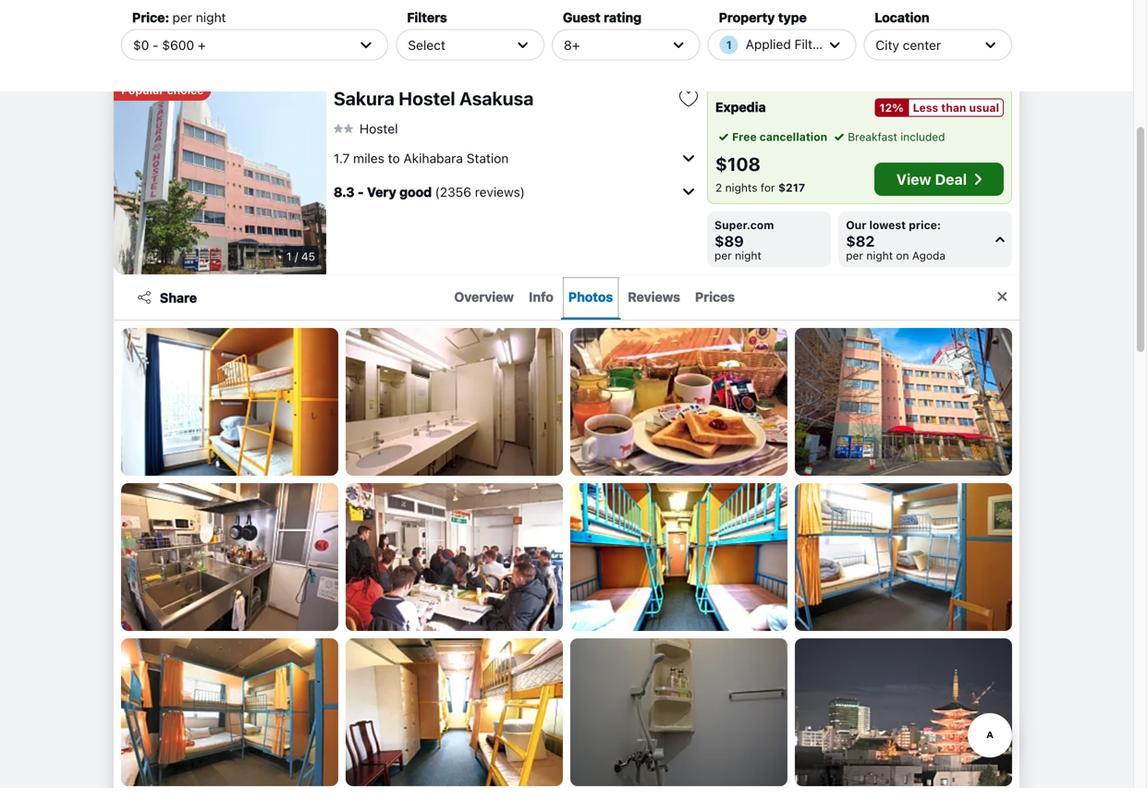 Task type: describe. For each thing, give the bounding box(es) containing it.
/ for $89
[[295, 250, 298, 263]]

good
[[400, 184, 432, 199]]

prices
[[695, 289, 735, 304]]

breakfast included button
[[831, 129, 945, 145]]

12% less than usual
[[880, 101, 999, 114]]

$82
[[846, 233, 875, 250]]

2
[[716, 181, 722, 194]]

popular choice button
[[114, 80, 211, 101]]

sakura hostel asakusa button
[[334, 87, 670, 110]]

$79
[[846, 30, 874, 48]]

free
[[732, 130, 757, 143]]

plat hostel keikyu minowa forest, (tokyo, japan) image
[[114, 0, 326, 72]]

(84
[[428, 9, 449, 24]]

overview button
[[447, 276, 522, 320]]

1.7
[[334, 150, 350, 166]]

- for 8.3
[[358, 184, 364, 199]]

$89
[[715, 233, 744, 250]]

view deal
[[897, 171, 967, 188]]

lowest for $79
[[870, 16, 906, 29]]

on for $79
[[896, 47, 909, 60]]

hostel inside button
[[360, 121, 398, 136]]

photos button
[[561, 276, 621, 320]]

miles
[[353, 150, 385, 166]]

0 vertical spatial filters
[[407, 10, 447, 25]]

expedia $83 per night
[[715, 16, 762, 60]]

center
[[903, 37, 941, 52]]

$108
[[716, 153, 761, 175]]

agoda for $82
[[912, 249, 946, 262]]

type
[[778, 10, 807, 25]]

+
[[198, 37, 206, 52]]

night inside our lowest price: $79 per night on agoda
[[867, 47, 893, 60]]

super.com $89 per night
[[715, 219, 774, 262]]

agoda for $79
[[912, 47, 946, 60]]

2 nights for $217
[[716, 181, 805, 194]]

guest
[[563, 10, 601, 25]]

1 / 45
[[287, 250, 315, 263]]

night inside the expedia $83 per night
[[735, 47, 762, 60]]

excellent
[[367, 9, 425, 24]]

our for $82
[[846, 219, 867, 232]]

12%
[[880, 101, 904, 114]]

reviews
[[628, 289, 680, 304]]

city center
[[876, 37, 941, 52]]

1 down property at the right of page
[[726, 38, 732, 51]]

per inside the expedia $83 per night
[[715, 47, 732, 60]]

1 vertical spatial filters
[[795, 37, 831, 52]]

popular choice
[[121, 84, 204, 97]]

usual
[[969, 101, 999, 114]]

on for $82
[[896, 249, 909, 262]]

to
[[388, 150, 400, 166]]

our lowest price: $79 per night on agoda
[[846, 16, 946, 60]]

1 vertical spatial reviews)
[[475, 184, 525, 199]]

overview
[[454, 289, 514, 304]]

location
[[875, 10, 930, 25]]

info button
[[522, 276, 561, 320]]

free cancellation
[[732, 130, 828, 143]]

applied filters
[[746, 37, 831, 52]]

price: for $82
[[909, 219, 941, 232]]

breakfast included
[[848, 130, 945, 143]]

share
[[160, 290, 197, 305]]

$217
[[778, 181, 805, 194]]

applied
[[746, 37, 791, 52]]

$0 - $600 +
[[133, 37, 206, 52]]

property type
[[719, 10, 807, 25]]

$83
[[715, 30, 744, 48]]

1 for $83
[[286, 48, 292, 61]]

tab list containing overview
[[208, 276, 981, 320]]

select
[[408, 37, 446, 52]]



Task type: vqa. For each thing, say whether or not it's contained in the screenshot.
first 50 from the right
no



Task type: locate. For each thing, give the bounding box(es) containing it.
price:
[[909, 16, 941, 29], [909, 219, 941, 232]]

our inside our lowest price: $79 per night on agoda
[[846, 16, 867, 29]]

1
[[726, 38, 732, 51], [286, 48, 292, 61], [287, 250, 292, 263]]

our up $82
[[846, 219, 867, 232]]

0 vertical spatial /
[[295, 48, 298, 61]]

45
[[301, 250, 315, 263]]

1 vertical spatial -
[[358, 184, 364, 199]]

our up the $79
[[846, 16, 867, 29]]

(2356
[[435, 184, 472, 199]]

agoda inside our lowest price: $79 per night on agoda
[[912, 47, 946, 60]]

super.com
[[715, 219, 774, 232]]

hostel
[[399, 87, 455, 109], [360, 121, 398, 136]]

lowest inside our lowest price: $82 per night on agoda
[[870, 219, 906, 232]]

1.7 miles to akihabara station button
[[334, 143, 700, 173]]

very
[[367, 184, 396, 199]]

agoda right $82
[[912, 249, 946, 262]]

prices button
[[688, 276, 743, 320]]

sakura
[[334, 87, 395, 109]]

- right 8.3
[[358, 184, 364, 199]]

rating
[[604, 10, 642, 25]]

night inside our lowest price: $82 per night on agoda
[[867, 249, 893, 262]]

1.7 miles to akihabara station
[[334, 150, 509, 166]]

filters down type
[[795, 37, 831, 52]]

popular
[[121, 84, 164, 97]]

hostel down select on the left top of the page
[[399, 87, 455, 109]]

filters
[[407, 10, 447, 25], [795, 37, 831, 52]]

lowest up $82
[[870, 219, 906, 232]]

price: up center
[[909, 16, 941, 29]]

price:
[[132, 10, 169, 25]]

breakfast
[[848, 130, 898, 143]]

1 left 45
[[287, 250, 292, 263]]

included
[[901, 130, 945, 143]]

station
[[467, 150, 509, 166]]

0 horizontal spatial filters
[[407, 10, 447, 25]]

view deal button
[[874, 163, 1004, 196]]

expedia up free
[[716, 99, 766, 115]]

nights
[[725, 181, 758, 194]]

1 our from the top
[[846, 16, 867, 29]]

- right $0
[[153, 37, 159, 52]]

than
[[941, 101, 967, 114]]

akihabara
[[404, 150, 463, 166]]

for
[[761, 181, 775, 194]]

0 vertical spatial lowest
[[870, 16, 906, 29]]

reviews) right (84
[[453, 9, 503, 24]]

1 left the 43
[[286, 48, 292, 61]]

$0
[[133, 37, 149, 52]]

1 lowest from the top
[[870, 16, 906, 29]]

-
[[153, 37, 159, 52], [358, 184, 364, 199]]

our inside our lowest price: $82 per night on agoda
[[846, 219, 867, 232]]

our for $79
[[846, 16, 867, 29]]

choice
[[167, 84, 204, 97]]

city
[[876, 37, 900, 52]]

- for $0
[[153, 37, 159, 52]]

night inside the super.com $89 per night
[[735, 249, 762, 262]]

our lowest price: $82 per night on agoda
[[846, 219, 946, 262]]

lowest inside our lowest price: $79 per night on agoda
[[870, 16, 906, 29]]

1 for $89
[[287, 250, 292, 263]]

view
[[897, 171, 932, 188]]

/ for $83
[[295, 48, 298, 61]]

0 vertical spatial expedia
[[715, 16, 759, 29]]

reviews button
[[621, 276, 688, 320]]

night
[[196, 10, 226, 25], [735, 47, 762, 60], [867, 47, 893, 60], [735, 249, 762, 262], [867, 249, 893, 262]]

0 horizontal spatial hostel
[[360, 121, 398, 136]]

2 / from the top
[[295, 250, 298, 263]]

1 vertical spatial expedia
[[716, 99, 766, 115]]

free cancellation button
[[716, 129, 828, 145]]

price: per night
[[132, 10, 226, 25]]

expedia for expedia
[[716, 99, 766, 115]]

1 vertical spatial lowest
[[870, 219, 906, 232]]

2 price: from the top
[[909, 219, 941, 232]]

8+
[[564, 37, 580, 52]]

photos
[[568, 289, 613, 304]]

on
[[896, 47, 909, 60], [896, 249, 909, 262]]

asakusa
[[459, 87, 534, 109]]

0 vertical spatial hostel
[[399, 87, 455, 109]]

agoda
[[912, 47, 946, 60], [912, 249, 946, 262]]

agoda right the city
[[912, 47, 946, 60]]

/
[[295, 48, 298, 61], [295, 250, 298, 263]]

1 vertical spatial /
[[295, 250, 298, 263]]

1 price: from the top
[[909, 16, 941, 29]]

lowest
[[870, 16, 906, 29], [870, 219, 906, 232]]

agoda inside our lowest price: $82 per night on agoda
[[912, 249, 946, 262]]

1 vertical spatial agoda
[[912, 249, 946, 262]]

expedia inside the expedia $83 per night
[[715, 16, 759, 29]]

on inside our lowest price: $79 per night on agoda
[[896, 47, 909, 60]]

0 horizontal spatial -
[[153, 37, 159, 52]]

on right $82
[[896, 249, 909, 262]]

8.3 - very good (2356 reviews)
[[334, 184, 525, 199]]

cancellation
[[760, 130, 828, 143]]

share button
[[125, 281, 208, 314]]

tab list
[[208, 276, 981, 320]]

2 our from the top
[[846, 219, 867, 232]]

lowest up the city
[[870, 16, 906, 29]]

1 vertical spatial on
[[896, 249, 909, 262]]

2 agoda from the top
[[912, 249, 946, 262]]

1 vertical spatial price:
[[909, 219, 941, 232]]

less
[[913, 101, 939, 114]]

sakura hostel asakusa
[[334, 87, 534, 109]]

hostel up miles
[[360, 121, 398, 136]]

1 / from the top
[[295, 48, 298, 61]]

0 vertical spatial reviews)
[[453, 9, 503, 24]]

price: inside our lowest price: $79 per night on agoda
[[909, 16, 941, 29]]

hostel button
[[334, 120, 398, 137]]

property
[[719, 10, 775, 25]]

1 agoda from the top
[[912, 47, 946, 60]]

excellent (84 reviews)
[[367, 9, 503, 24]]

2 lowest from the top
[[870, 219, 906, 232]]

/ left 45
[[295, 250, 298, 263]]

our
[[846, 16, 867, 29], [846, 219, 867, 232]]

reviews) down station
[[475, 184, 525, 199]]

per inside the super.com $89 per night
[[715, 249, 732, 262]]

on down location
[[896, 47, 909, 60]]

price: for $79
[[909, 16, 941, 29]]

guest rating
[[563, 10, 642, 25]]

expedia for expedia $83 per night
[[715, 16, 759, 29]]

0 vertical spatial our
[[846, 16, 867, 29]]

lowest for $82
[[870, 219, 906, 232]]

1 vertical spatial hostel
[[360, 121, 398, 136]]

info
[[529, 289, 554, 304]]

per inside our lowest price: $79 per night on agoda
[[846, 47, 864, 60]]

1 / 43
[[286, 48, 315, 61]]

per
[[173, 10, 192, 25], [715, 47, 732, 60], [846, 47, 864, 60], [715, 249, 732, 262], [846, 249, 864, 262]]

8.3
[[334, 184, 355, 199]]

43
[[301, 48, 315, 61]]

per inside our lowest price: $82 per night on agoda
[[846, 249, 864, 262]]

filters up select on the left top of the page
[[407, 10, 447, 25]]

$600
[[162, 37, 194, 52]]

price: inside our lowest price: $82 per night on agoda
[[909, 219, 941, 232]]

1 horizontal spatial filters
[[795, 37, 831, 52]]

1 horizontal spatial -
[[358, 184, 364, 199]]

expedia up $83
[[715, 16, 759, 29]]

0 vertical spatial agoda
[[912, 47, 946, 60]]

1 vertical spatial our
[[846, 219, 867, 232]]

2 on from the top
[[896, 249, 909, 262]]

0 vertical spatial on
[[896, 47, 909, 60]]

price: down view deal
[[909, 219, 941, 232]]

0 vertical spatial price:
[[909, 16, 941, 29]]

deal
[[935, 171, 967, 188]]

expedia
[[715, 16, 759, 29], [716, 99, 766, 115]]

hostel inside button
[[399, 87, 455, 109]]

reviews)
[[453, 9, 503, 24], [475, 184, 525, 199]]

0 vertical spatial -
[[153, 37, 159, 52]]

/ left the 43
[[295, 48, 298, 61]]

1 on from the top
[[896, 47, 909, 60]]

sakura hostel asakusa, (tokyo, japan) image
[[114, 80, 326, 275]]

1 horizontal spatial hostel
[[399, 87, 455, 109]]

on inside our lowest price: $82 per night on agoda
[[896, 249, 909, 262]]



